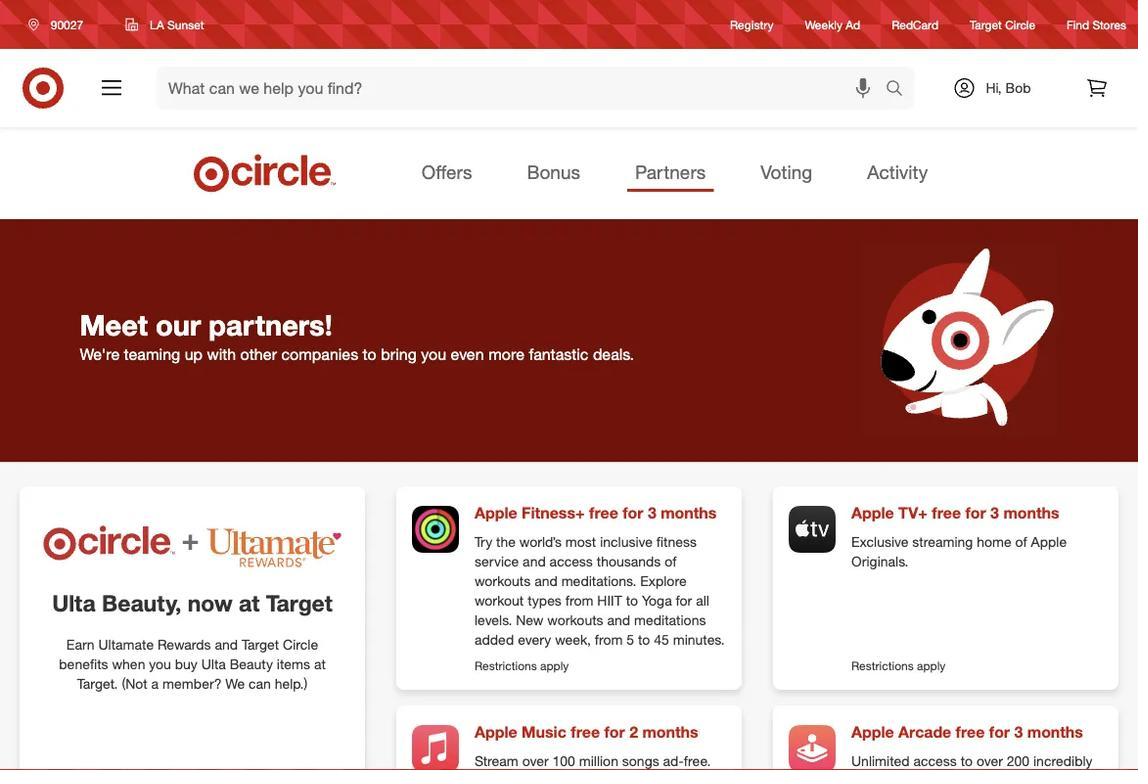 Task type: describe. For each thing, give the bounding box(es) containing it.
circle inside earn ultamate rewards and target circle benefits when you buy ulta beauty items at target. (not a member? we can help.)
[[283, 636, 318, 653]]

week,
[[555, 631, 591, 649]]

even
[[451, 345, 484, 364]]

la sunset
[[150, 17, 204, 32]]

months for apple arcade free for 3 months
[[1028, 723, 1084, 742]]

our
[[156, 308, 201, 343]]

find
[[1067, 17, 1090, 32]]

beauty,
[[102, 589, 181, 617]]

service
[[475, 553, 519, 570]]

added
[[475, 631, 514, 649]]

tv+
[[899, 504, 928, 523]]

apple arcade free for 3 months
[[852, 723, 1084, 742]]

for inside try the world's most inclusive fitness service and access thousands of workouts and meditations. explore workout types from hiit to yoga for all levels. new workouts and meditations added every week, from 5 to 45 minutes.
[[676, 592, 692, 609]]

minutes.
[[673, 631, 725, 649]]

apple tv+ free for 3 months
[[852, 504, 1060, 523]]

restrictions for fitness+
[[475, 659, 537, 674]]

now
[[188, 589, 233, 617]]

90027
[[51, 17, 83, 32]]

ad
[[846, 17, 861, 32]]

can
[[249, 675, 271, 693]]

exclusive streaming home of apple originals.
[[852, 534, 1067, 570]]

search
[[877, 80, 924, 99]]

exclusive
[[852, 534, 909, 551]]

try the world's most inclusive fitness service and access thousands of workouts and meditations. explore workout types from hiit to yoga for all levels. new workouts and meditations added every week, from 5 to 45 minutes.
[[475, 534, 725, 649]]

100
[[553, 753, 576, 770]]

unlimited
[[852, 753, 910, 770]]

all
[[696, 592, 710, 609]]

offers link
[[414, 155, 480, 192]]

at inside earn ultamate rewards and target circle benefits when you buy ulta beauty items at target. (not a member? we can help.)
[[314, 656, 326, 673]]

teaming
[[124, 345, 180, 364]]

member?
[[163, 675, 222, 693]]

for for apple arcade free for 3 months
[[990, 723, 1010, 742]]

unlimited access to over 200 incredibly
[[852, 753, 1093, 770]]

search button
[[877, 67, 924, 114]]

for for apple fitness+ free for 3 months
[[623, 504, 644, 523]]

we
[[225, 675, 245, 693]]

0 vertical spatial target
[[970, 17, 1002, 32]]

access inside the unlimited access to over 200 incredibly
[[914, 753, 957, 770]]

restrictions apply for tv+
[[852, 659, 946, 674]]

arcade
[[899, 723, 952, 742]]

the
[[496, 534, 516, 551]]

and down world's
[[523, 553, 546, 570]]

free for fitness+
[[589, 504, 619, 523]]

explore
[[640, 573, 687, 590]]

workout
[[475, 592, 524, 609]]

la sunset button
[[113, 7, 224, 42]]

apply for fitness+
[[540, 659, 569, 674]]

music
[[522, 723, 567, 742]]

stream over 100 million songs ad-free.
[[475, 753, 711, 770]]

apple fitness+ free for 3 months
[[475, 504, 717, 523]]

ad-
[[663, 753, 684, 770]]

partners!
[[209, 308, 333, 343]]

streaming
[[913, 534, 974, 551]]

for for apple music free for 2 months
[[605, 723, 625, 742]]

weekly
[[805, 17, 843, 32]]

bob
[[1006, 79, 1031, 96]]

0 horizontal spatial workouts
[[475, 573, 531, 590]]

other
[[240, 345, 277, 364]]

and inside earn ultamate rewards and target circle benefits when you buy ulta beauty items at target. (not a member? we can help.)
[[215, 636, 238, 653]]

target circle link
[[970, 16, 1036, 33]]

hi,
[[986, 79, 1002, 96]]

with
[[207, 345, 236, 364]]

originals.
[[852, 553, 909, 570]]

2
[[630, 723, 638, 742]]

activity link
[[860, 155, 936, 192]]

yoga
[[642, 592, 672, 609]]

find stores link
[[1067, 16, 1127, 33]]

we're
[[80, 345, 120, 364]]

3 for apple tv+ free for 3 months
[[991, 504, 1000, 523]]

earn ultamate rewards and target circle benefits when you buy ulta beauty items at target. (not a member? we can help.)
[[59, 636, 326, 693]]

1 horizontal spatial from
[[595, 631, 623, 649]]

deals.
[[593, 345, 634, 364]]

most
[[566, 534, 596, 551]]

fitness
[[657, 534, 697, 551]]

hi, bob
[[986, 79, 1031, 96]]

voting link
[[753, 155, 821, 192]]

more
[[489, 345, 525, 364]]

1 vertical spatial workouts
[[548, 612, 604, 629]]

ultamate
[[98, 636, 154, 653]]

to inside the unlimited access to over 200 incredibly
[[961, 753, 973, 770]]

redcard link
[[892, 16, 939, 33]]



Task type: locate. For each thing, give the bounding box(es) containing it.
bonus
[[527, 161, 581, 183]]

0 vertical spatial circle
[[1006, 17, 1036, 32]]

target
[[970, 17, 1002, 32], [266, 589, 333, 617], [242, 636, 279, 653]]

0 horizontal spatial 3
[[648, 504, 657, 523]]

meditations.
[[562, 573, 637, 590]]

1 horizontal spatial restrictions
[[852, 659, 914, 674]]

months for apple tv+ free for 3 months
[[1004, 504, 1060, 523]]

2 vertical spatial target
[[242, 636, 279, 653]]

voting
[[761, 161, 813, 183]]

1 over from the left
[[522, 753, 549, 770]]

45
[[654, 631, 669, 649]]

1 restrictions from the left
[[475, 659, 537, 674]]

circle up items
[[283, 636, 318, 653]]

1 horizontal spatial apply
[[917, 659, 946, 674]]

home
[[977, 534, 1012, 551]]

rewards
[[158, 636, 211, 653]]

for for apple tv+ free for 3 months
[[966, 504, 987, 523]]

2 restrictions apply from the left
[[852, 659, 946, 674]]

apple up the 'exclusive'
[[852, 504, 894, 523]]

0 vertical spatial from
[[566, 592, 594, 609]]

1 horizontal spatial access
[[914, 753, 957, 770]]

1 apply from the left
[[540, 659, 569, 674]]

0 horizontal spatial access
[[550, 553, 593, 570]]

ulta inside earn ultamate rewards and target circle benefits when you buy ulta beauty items at target. (not a member? we can help.)
[[201, 656, 226, 673]]

2 apply from the left
[[917, 659, 946, 674]]

1 vertical spatial at
[[314, 656, 326, 673]]

0 horizontal spatial at
[[239, 589, 260, 617]]

find stores
[[1067, 17, 1127, 32]]

0 vertical spatial at
[[239, 589, 260, 617]]

of inside try the world's most inclusive fitness service and access thousands of workouts and meditations. explore workout types from hiit to yoga for all levels. new workouts and meditations added every week, from 5 to 45 minutes.
[[665, 553, 677, 570]]

offers
[[422, 161, 472, 183]]

activity
[[868, 161, 928, 183]]

3 up inclusive
[[648, 504, 657, 523]]

from
[[566, 592, 594, 609], [595, 631, 623, 649]]

apply up arcade
[[917, 659, 946, 674]]

0 vertical spatial you
[[421, 345, 447, 364]]

for left all
[[676, 592, 692, 609]]

workouts up 'week,'
[[548, 612, 604, 629]]

apple up unlimited
[[852, 723, 894, 742]]

apple for apple arcade free for 3 months
[[852, 723, 894, 742]]

apple right the home
[[1032, 534, 1067, 551]]

1 horizontal spatial at
[[314, 656, 326, 673]]

circle
[[1006, 17, 1036, 32], [283, 636, 318, 653]]

to right hiit at the bottom right of page
[[626, 592, 638, 609]]

apply
[[540, 659, 569, 674], [917, 659, 946, 674]]

1 horizontal spatial workouts
[[548, 612, 604, 629]]

months up incredibly
[[1028, 723, 1084, 742]]

ulta beauty, now at target
[[52, 589, 333, 617]]

target circle logo image
[[191, 153, 339, 194]]

free up streaming in the bottom of the page
[[932, 504, 962, 523]]

1 vertical spatial circle
[[283, 636, 318, 653]]

partners
[[635, 161, 706, 183]]

2 horizontal spatial 3
[[1015, 723, 1023, 742]]

3 for apple arcade free for 3 months
[[1015, 723, 1023, 742]]

restrictions apply up arcade
[[852, 659, 946, 674]]

fantastic
[[529, 345, 589, 364]]

companies
[[281, 345, 358, 364]]

every
[[518, 631, 552, 649]]

3 up 200
[[1015, 723, 1023, 742]]

months for apple fitness+ free for 3 months
[[661, 504, 717, 523]]

months up ad-
[[643, 723, 699, 742]]

over inside the unlimited access to over 200 incredibly
[[977, 753, 1003, 770]]

What can we help you find? suggestions appear below search field
[[157, 67, 891, 110]]

you
[[421, 345, 447, 364], [149, 656, 171, 673]]

new
[[516, 612, 544, 629]]

restrictions down added
[[475, 659, 537, 674]]

for left 2
[[605, 723, 625, 742]]

free for tv+
[[932, 504, 962, 523]]

target circle
[[970, 17, 1036, 32]]

of right the home
[[1016, 534, 1028, 551]]

to down "apple arcade free for 3 months"
[[961, 753, 973, 770]]

items
[[277, 656, 310, 673]]

and up beauty
[[215, 636, 238, 653]]

restrictions apply
[[475, 659, 569, 674], [852, 659, 946, 674]]

from left 5
[[595, 631, 623, 649]]

1 vertical spatial from
[[595, 631, 623, 649]]

apple
[[475, 504, 518, 523], [852, 504, 894, 523], [1032, 534, 1067, 551], [475, 723, 518, 742], [852, 723, 894, 742]]

of down fitness
[[665, 553, 677, 570]]

free
[[589, 504, 619, 523], [932, 504, 962, 523], [571, 723, 600, 742], [956, 723, 985, 742]]

sunset
[[167, 17, 204, 32]]

circle left find at top right
[[1006, 17, 1036, 32]]

(not
[[122, 675, 148, 693]]

0 horizontal spatial restrictions apply
[[475, 659, 569, 674]]

months for apple music free for 2 months
[[643, 723, 699, 742]]

meet
[[80, 308, 148, 343]]

target for earn ultamate rewards and target circle benefits when you buy ulta beauty items at target. (not a member? we can help.)
[[242, 636, 279, 653]]

0 horizontal spatial over
[[522, 753, 549, 770]]

of inside exclusive streaming home of apple originals.
[[1016, 534, 1028, 551]]

benefits
[[59, 656, 108, 673]]

for up 200
[[990, 723, 1010, 742]]

3 for apple fitness+ free for 3 months
[[648, 504, 657, 523]]

1 horizontal spatial circle
[[1006, 17, 1036, 32]]

apple music free for 2 months
[[475, 723, 699, 742]]

you left even
[[421, 345, 447, 364]]

million
[[579, 753, 619, 770]]

200
[[1007, 753, 1030, 770]]

to left bring on the top left of the page
[[363, 345, 377, 364]]

from down meditations.
[[566, 592, 594, 609]]

months up fitness
[[661, 504, 717, 523]]

free up stream over 100 million songs ad-free.
[[571, 723, 600, 742]]

at right now
[[239, 589, 260, 617]]

target up 'hi,'
[[970, 17, 1002, 32]]

access down most
[[550, 553, 593, 570]]

1 vertical spatial of
[[665, 553, 677, 570]]

1 vertical spatial ulta
[[201, 656, 226, 673]]

90027 button
[[16, 7, 105, 42]]

world's
[[520, 534, 562, 551]]

0 horizontal spatial apply
[[540, 659, 569, 674]]

free up inclusive
[[589, 504, 619, 523]]

0 vertical spatial access
[[550, 553, 593, 570]]

1 vertical spatial you
[[149, 656, 171, 673]]

weekly ad link
[[805, 16, 861, 33]]

0 vertical spatial of
[[1016, 534, 1028, 551]]

levels.
[[475, 612, 512, 629]]

apple up the stream at the bottom
[[475, 723, 518, 742]]

0 horizontal spatial you
[[149, 656, 171, 673]]

access inside try the world's most inclusive fitness service and access thousands of workouts and meditations. explore workout types from hiit to yoga for all levels. new workouts and meditations added every week, from 5 to 45 minutes.
[[550, 553, 593, 570]]

free for arcade
[[956, 723, 985, 742]]

meditations
[[634, 612, 706, 629]]

for up the home
[[966, 504, 987, 523]]

access down arcade
[[914, 753, 957, 770]]

songs
[[622, 753, 660, 770]]

ulta right 'buy'
[[201, 656, 226, 673]]

restrictions
[[475, 659, 537, 674], [852, 659, 914, 674]]

you inside earn ultamate rewards and target circle benefits when you buy ulta beauty items at target. (not a member? we can help.)
[[149, 656, 171, 673]]

free up the unlimited access to over 200 incredibly
[[956, 723, 985, 742]]

redcard
[[892, 17, 939, 32]]

weekly ad
[[805, 17, 861, 32]]

1 horizontal spatial restrictions apply
[[852, 659, 946, 674]]

help.)
[[275, 675, 308, 693]]

registry link
[[730, 16, 774, 33]]

free.
[[684, 753, 711, 770]]

apply for tv+
[[917, 659, 946, 674]]

restrictions up arcade
[[852, 659, 914, 674]]

incredibly
[[1034, 753, 1093, 770]]

for up inclusive
[[623, 504, 644, 523]]

2 over from the left
[[977, 753, 1003, 770]]

stores
[[1093, 17, 1127, 32]]

1 horizontal spatial 3
[[991, 504, 1000, 523]]

la
[[150, 17, 164, 32]]

for
[[623, 504, 644, 523], [966, 504, 987, 523], [676, 592, 692, 609], [605, 723, 625, 742], [990, 723, 1010, 742]]

3 up the home
[[991, 504, 1000, 523]]

registry
[[730, 17, 774, 32]]

to
[[363, 345, 377, 364], [626, 592, 638, 609], [638, 631, 650, 649], [961, 753, 973, 770]]

you up 'a'
[[149, 656, 171, 673]]

apple for apple music free for 2 months
[[475, 723, 518, 742]]

apple for apple tv+ free for 3 months
[[852, 504, 894, 523]]

1 vertical spatial access
[[914, 753, 957, 770]]

over left 200
[[977, 753, 1003, 770]]

apply down 'week,'
[[540, 659, 569, 674]]

and up types
[[535, 573, 558, 590]]

to right 5
[[638, 631, 650, 649]]

apple inside exclusive streaming home of apple originals.
[[1032, 534, 1067, 551]]

0 vertical spatial workouts
[[475, 573, 531, 590]]

to inside meet our partners! we're teaming up with other companies to bring you even more fantastic deals.
[[363, 345, 377, 364]]

you inside meet our partners! we're teaming up with other companies to bring you even more fantastic deals.
[[421, 345, 447, 364]]

beauty
[[230, 656, 273, 673]]

months up the home
[[1004, 504, 1060, 523]]

1 horizontal spatial over
[[977, 753, 1003, 770]]

0 horizontal spatial of
[[665, 553, 677, 570]]

months
[[661, 504, 717, 523], [1004, 504, 1060, 523], [643, 723, 699, 742], [1028, 723, 1084, 742]]

3
[[648, 504, 657, 523], [991, 504, 1000, 523], [1015, 723, 1023, 742]]

ulta up earn
[[52, 589, 96, 617]]

target inside earn ultamate rewards and target circle benefits when you buy ulta beauty items at target. (not a member? we can help.)
[[242, 636, 279, 653]]

at right items
[[314, 656, 326, 673]]

target up beauty
[[242, 636, 279, 653]]

0 horizontal spatial from
[[566, 592, 594, 609]]

5
[[627, 631, 635, 649]]

0 horizontal spatial circle
[[283, 636, 318, 653]]

bring
[[381, 345, 417, 364]]

when
[[112, 656, 145, 673]]

1 horizontal spatial ulta
[[201, 656, 226, 673]]

1 restrictions apply from the left
[[475, 659, 569, 674]]

free for music
[[571, 723, 600, 742]]

target for ulta beauty, now at target
[[266, 589, 333, 617]]

restrictions apply for fitness+
[[475, 659, 569, 674]]

of
[[1016, 534, 1028, 551], [665, 553, 677, 570]]

0 horizontal spatial restrictions
[[475, 659, 537, 674]]

1 horizontal spatial you
[[421, 345, 447, 364]]

restrictions apply down every
[[475, 659, 569, 674]]

target up items
[[266, 589, 333, 617]]

up
[[185, 345, 203, 364]]

stream
[[475, 753, 519, 770]]

restrictions for tv+
[[852, 659, 914, 674]]

2 restrictions from the left
[[852, 659, 914, 674]]

partners link
[[628, 155, 714, 192]]

1 horizontal spatial of
[[1016, 534, 1028, 551]]

inclusive
[[600, 534, 653, 551]]

apple up the
[[475, 504, 518, 523]]

types
[[528, 592, 562, 609]]

workouts up workout
[[475, 573, 531, 590]]

over left 100
[[522, 753, 549, 770]]

earn
[[66, 636, 95, 653]]

1 vertical spatial target
[[266, 589, 333, 617]]

target.
[[77, 675, 118, 693]]

apple for apple fitness+ free for 3 months
[[475, 504, 518, 523]]

0 horizontal spatial ulta
[[52, 589, 96, 617]]

0 vertical spatial ulta
[[52, 589, 96, 617]]

and down hiit at the bottom right of page
[[607, 612, 631, 629]]

at
[[239, 589, 260, 617], [314, 656, 326, 673]]



Task type: vqa. For each thing, say whether or not it's contained in the screenshot.
guest rating button
no



